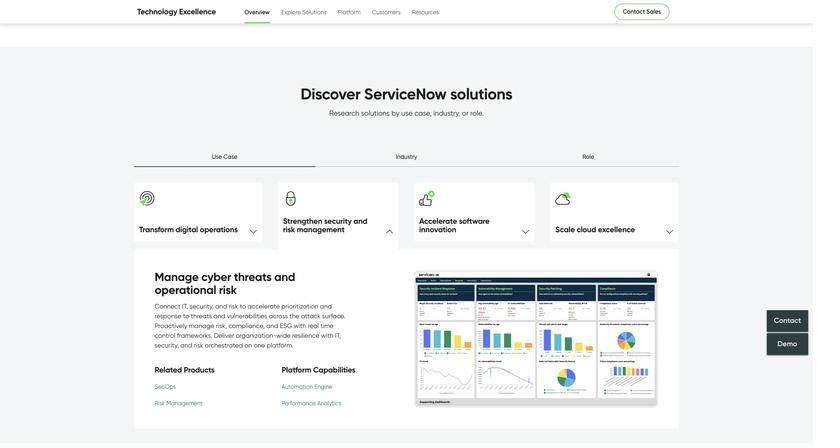 Task type: locate. For each thing, give the bounding box(es) containing it.
0 vertical spatial platform
[[338, 9, 361, 15]]

time
[[321, 322, 334, 330]]

role
[[583, 153, 595, 160]]

strengthen
[[283, 216, 323, 226]]

3 chevron down image from the left
[[522, 226, 530, 234]]

demo link
[[768, 333, 809, 355]]

transform
[[139, 225, 174, 234]]

0 horizontal spatial to
[[183, 312, 189, 320]]

case
[[224, 153, 238, 160]]

chevron down image for scale cloud excellence
[[666, 226, 674, 234]]

risk inside manage cyber threats and operational risk
[[219, 282, 237, 297]]

0 vertical spatial solutions
[[450, 84, 513, 104]]

0 vertical spatial security,
[[190, 302, 214, 310]]

cloud
[[577, 225, 597, 234]]

0 horizontal spatial chevron down image
[[250, 226, 257, 234]]

use
[[402, 109, 413, 117]]

proactively
[[155, 322, 187, 330]]

0 horizontal spatial it,
[[182, 302, 188, 310]]

performance
[[282, 400, 316, 407]]

contact sales link
[[615, 3, 670, 20]]

management
[[297, 225, 345, 234]]

threats up manage
[[191, 312, 212, 320]]

with
[[294, 322, 306, 330], [321, 332, 334, 340]]

overview
[[245, 9, 270, 16]]

with down "time"
[[321, 332, 334, 340]]

analytics
[[317, 400, 342, 407]]

chevron up image
[[386, 226, 394, 234]]

security, up manage
[[190, 302, 214, 310]]

contact left sales
[[623, 8, 646, 15]]

related products
[[155, 365, 215, 375]]

solutions
[[303, 9, 327, 15]]

it,
[[182, 302, 188, 310], [335, 332, 341, 340]]

and inside manage cyber threats and operational risk
[[274, 270, 295, 284]]

to up proactively
[[183, 312, 189, 320]]

2 chevron down image from the left
[[666, 226, 674, 234]]

1 horizontal spatial with
[[321, 332, 334, 340]]

prioritization
[[282, 302, 319, 310]]

threats inside manage cyber threats and operational risk
[[234, 270, 272, 284]]

it, down surface.
[[335, 332, 341, 340]]

with down the
[[294, 322, 306, 330]]

industry,
[[434, 109, 461, 117]]

customers link
[[372, 1, 401, 22]]

by
[[392, 109, 400, 117]]

technology excellence
[[137, 7, 216, 16]]

discover servicenow solutions
[[301, 84, 513, 104]]

1 vertical spatial platform
[[282, 365, 312, 375]]

resources
[[412, 9, 439, 15]]

digital
[[176, 225, 198, 234]]

0 horizontal spatial solutions
[[361, 109, 390, 117]]

strengthen security and risk management
[[283, 216, 368, 234]]

threats
[[234, 270, 272, 284], [191, 312, 212, 320]]

compliance,
[[229, 322, 265, 330]]

solutions
[[450, 84, 513, 104], [361, 109, 390, 117]]

1 chevron down image from the left
[[250, 226, 257, 234]]

0 horizontal spatial platform
[[282, 365, 312, 375]]

industry link
[[316, 152, 498, 167]]

accelerate software innovation
[[420, 216, 490, 234]]

platform
[[338, 9, 361, 15], [282, 365, 312, 375]]

1 vertical spatial contact
[[775, 316, 802, 325]]

explore solutions link
[[281, 1, 327, 22]]

chevron down image
[[250, 226, 257, 234], [666, 226, 674, 234], [522, 226, 530, 234]]

solutions up role. on the top right of page
[[450, 84, 513, 104]]

1 vertical spatial with
[[321, 332, 334, 340]]

1 vertical spatial threats
[[191, 312, 212, 320]]

platform capabilities
[[282, 365, 356, 375]]

explore solutions
[[281, 9, 327, 15]]

1 horizontal spatial chevron down image
[[522, 226, 530, 234]]

1 vertical spatial to
[[183, 312, 189, 320]]

0 horizontal spatial security,
[[155, 341, 179, 349]]

security,
[[190, 302, 214, 310], [155, 341, 179, 349]]

1 horizontal spatial platform
[[338, 9, 361, 15]]

technology
[[137, 7, 177, 16]]

1 vertical spatial it,
[[335, 332, 341, 340]]

2 horizontal spatial chevron down image
[[666, 226, 674, 234]]

risk,
[[216, 322, 227, 330]]

0 vertical spatial threats
[[234, 270, 272, 284]]

servicenow
[[364, 84, 447, 104]]

response
[[155, 312, 182, 320]]

use case
[[212, 153, 238, 160]]

0 vertical spatial with
[[294, 322, 306, 330]]

engine
[[315, 383, 333, 390]]

platform for platform
[[338, 9, 361, 15]]

0 horizontal spatial threats
[[191, 312, 212, 320]]

1 horizontal spatial to
[[240, 302, 246, 310]]

to
[[240, 302, 246, 310], [183, 312, 189, 320]]

capabilities
[[313, 365, 356, 375]]

1 horizontal spatial solutions
[[450, 84, 513, 104]]

it, down operational on the bottom
[[182, 302, 188, 310]]

1 horizontal spatial contact
[[775, 316, 802, 325]]

solutions left by
[[361, 109, 390, 117]]

0 vertical spatial it,
[[182, 302, 188, 310]]

security, down control
[[155, 341, 179, 349]]

contact up "demo"
[[775, 316, 802, 325]]

platform for platform capabilities
[[282, 365, 312, 375]]

to up the vulnerabilities
[[240, 302, 246, 310]]

threats inside the connect it, security, and risk to accelerate prioritization and response to threats and vulnerabilities across the attack surface. proactively manage risk, compliance, and esg with real time control frameworks. deliver organization-wide resilience with it, security, and risk orchestrated on one platform.
[[191, 312, 212, 320]]

risk inside strengthen security and risk management
[[283, 225, 295, 234]]

contact for contact
[[775, 316, 802, 325]]

contact
[[623, 8, 646, 15], [775, 316, 802, 325]]

and
[[354, 216, 368, 226], [274, 270, 295, 284], [215, 302, 227, 310], [320, 302, 332, 310], [214, 312, 226, 320], [267, 322, 278, 330], [180, 341, 192, 349]]

threats up accelerate
[[234, 270, 272, 284]]

risk management link
[[155, 399, 215, 408]]

1 horizontal spatial it,
[[335, 332, 341, 340]]

research
[[330, 109, 360, 117]]

and inside strengthen security and risk management
[[354, 216, 368, 226]]

0 horizontal spatial contact
[[623, 8, 646, 15]]

operational
[[155, 282, 216, 297]]

0 vertical spatial contact
[[623, 8, 646, 15]]

sales
[[647, 8, 662, 15]]

on
[[245, 341, 252, 349]]

1 horizontal spatial threats
[[234, 270, 272, 284]]

risk
[[283, 225, 295, 234], [219, 282, 237, 297], [229, 302, 238, 310], [194, 341, 203, 349]]



Task type: vqa. For each thing, say whether or not it's contained in the screenshot.
Technology Excellence
yes



Task type: describe. For each thing, give the bounding box(es) containing it.
0 vertical spatial to
[[240, 302, 246, 310]]

role.
[[471, 109, 484, 117]]

1 vertical spatial solutions
[[361, 109, 390, 117]]

chevron down image for transform digital operations
[[250, 226, 257, 234]]

orchestrated
[[205, 341, 243, 349]]

research solutions by use case, industry, or role.
[[330, 109, 484, 117]]

manage
[[155, 270, 199, 284]]

surface.
[[322, 312, 346, 320]]

connect it, security, and risk to accelerate prioritization and response to threats and vulnerabilities across the attack surface. proactively manage risk, compliance, and esg with real time control frameworks. deliver organization-wide resilience with it, security, and risk orchestrated on one platform.
[[155, 302, 346, 349]]

chevron down image for accelerate software innovation
[[522, 226, 530, 234]]

case,
[[415, 109, 432, 117]]

overview link
[[245, 1, 270, 22]]

innovation
[[420, 225, 457, 234]]

scale cloud excellence
[[556, 225, 636, 234]]

deliver
[[214, 332, 234, 340]]

resources link
[[412, 1, 439, 22]]

control
[[155, 332, 175, 340]]

automation engine link
[[282, 382, 356, 391]]

secops link
[[155, 382, 215, 391]]

accelerate
[[248, 302, 280, 310]]

1 vertical spatial security,
[[155, 341, 179, 349]]

contact for contact sales
[[623, 8, 646, 15]]

related
[[155, 365, 182, 375]]

attack
[[301, 312, 321, 320]]

platform.
[[267, 341, 294, 349]]

role link
[[498, 152, 680, 167]]

go to servicenow account image
[[665, 9, 673, 17]]

customers
[[372, 9, 401, 15]]

platform link
[[338, 1, 361, 22]]

use
[[212, 153, 222, 160]]

accelerate
[[420, 216, 457, 226]]

performance analytics
[[282, 400, 342, 407]]

across
[[269, 312, 288, 320]]

management
[[167, 400, 203, 407]]

secops
[[155, 383, 176, 390]]

1 horizontal spatial security,
[[190, 302, 214, 310]]

contact sales
[[623, 8, 662, 15]]

use case link
[[134, 152, 316, 167]]

esg
[[280, 322, 292, 330]]

excellence
[[598, 225, 636, 234]]

excellence
[[179, 7, 216, 16]]

manage
[[189, 322, 214, 330]]

products
[[184, 365, 215, 375]]

software
[[459, 216, 490, 226]]

discover
[[301, 84, 361, 104]]

wide
[[277, 332, 291, 340]]

risk management
[[155, 400, 203, 407]]

explore
[[281, 9, 301, 15]]

automation engine
[[282, 383, 333, 390]]

real
[[308, 322, 319, 330]]

risk
[[155, 400, 165, 407]]

organization-
[[236, 332, 277, 340]]

operations
[[200, 225, 238, 234]]

demo
[[778, 339, 798, 348]]

frameworks.
[[177, 332, 212, 340]]

the
[[290, 312, 300, 320]]

contact link
[[768, 310, 809, 332]]

scale
[[556, 225, 575, 234]]

automation
[[282, 383, 313, 390]]

0 horizontal spatial with
[[294, 322, 306, 330]]

transform digital operations
[[139, 225, 238, 234]]

performance analytics link
[[282, 399, 356, 408]]

one
[[254, 341, 265, 349]]

industry
[[396, 153, 418, 160]]

resilience
[[292, 332, 320, 340]]

vulnerabilities
[[227, 312, 267, 320]]

security
[[324, 216, 352, 226]]

connect
[[155, 302, 181, 310]]

manage cyber threats and operational risk
[[155, 270, 295, 297]]



